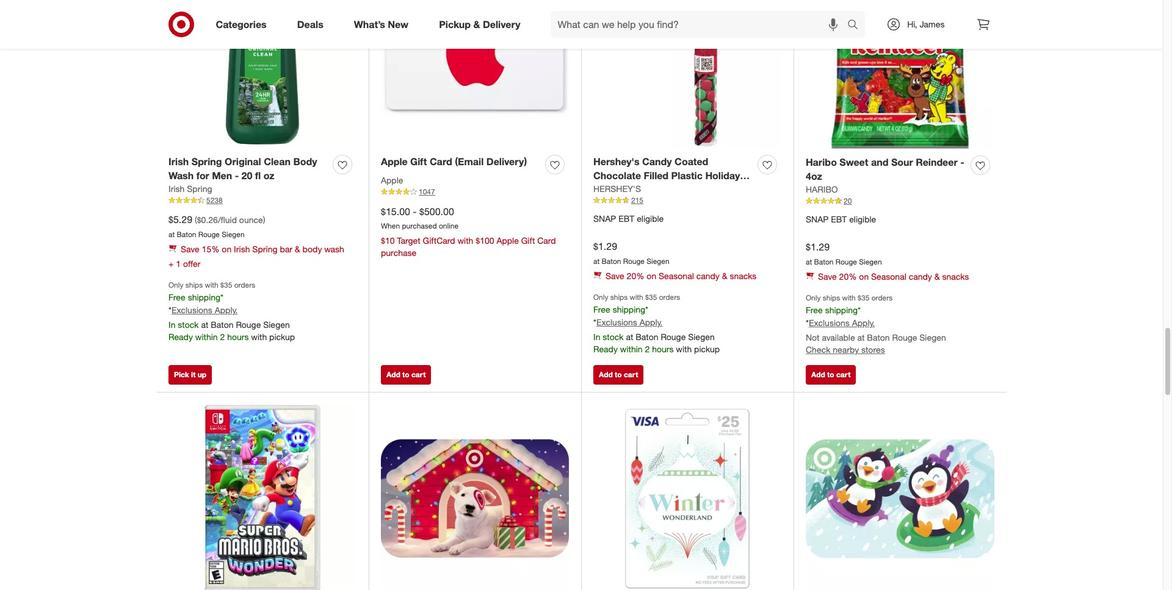 Task type: describe. For each thing, give the bounding box(es) containing it.
apple gift card (email delivery) link
[[381, 155, 527, 169]]

$0.26
[[197, 215, 218, 225]]

body
[[302, 244, 322, 255]]

check
[[806, 345, 831, 355]]

categories link
[[205, 11, 282, 38]]

apple for apple gift card (email delivery)
[[381, 156, 408, 168]]

20% for hershey's candy coated chocolate filled plastic holiday cane - 1.4oz
[[627, 271, 644, 281]]

20 inside irish spring original clean body wash for men - 20 fl oz
[[242, 170, 252, 182]]

apple gift card (email delivery) image
[[381, 0, 569, 148]]

apple gift card (email delivery)
[[381, 156, 527, 168]]

hours for $5.29
[[227, 332, 249, 342]]

0 horizontal spatial gift
[[410, 156, 427, 168]]

(email
[[455, 156, 484, 168]]

(
[[195, 215, 197, 225]]

pickup & delivery link
[[429, 11, 536, 38]]

for
[[196, 170, 209, 182]]

+
[[168, 259, 174, 269]]

wash
[[168, 170, 194, 182]]

search button
[[842, 11, 871, 40]]

1
[[176, 259, 181, 269]]

- inside hershey's candy coated chocolate filled plastic holiday cane - 1.4oz
[[620, 184, 624, 196]]

not
[[806, 333, 820, 343]]

when
[[381, 222, 400, 231]]

20% for haribo sweet and sour reindeer - 4oz
[[839, 272, 857, 282]]

delivery
[[483, 18, 520, 30]]

haribo link
[[806, 184, 838, 196]]

exclusions inside only ships with $35 orders free shipping * * exclusions apply. not available at baton rouge siegen check nearby stores
[[809, 318, 850, 328]]

5238
[[206, 196, 223, 205]]

add to cart button for haribo sweet and sour reindeer - 4oz
[[806, 366, 856, 385]]

1047
[[419, 188, 435, 197]]

at inside $5.29 ( $0.26 /fluid ounce ) at baton rouge siegen
[[168, 230, 175, 239]]

seasonal for reindeer
[[871, 272, 906, 282]]

save 20% on seasonal candy & snacks for reindeer
[[818, 272, 969, 282]]

haribo sweet and sour reindeer - 4oz
[[806, 157, 964, 183]]

what's
[[354, 18, 385, 30]]

free for cane
[[593, 305, 610, 315]]

up
[[198, 371, 206, 380]]

4oz
[[806, 170, 822, 183]]

exclusions for cane
[[596, 317, 637, 328]]

original
[[225, 156, 261, 168]]

spring for irish spring
[[187, 184, 212, 194]]

irish spring
[[168, 184, 212, 194]]

deals
[[297, 18, 323, 30]]

bullseye holiday doghouse target giftcard image
[[381, 405, 569, 591]]

1.4oz
[[627, 184, 651, 196]]

check nearby stores button
[[806, 344, 885, 356]]

chocolate
[[593, 170, 641, 182]]

hershey's link
[[593, 183, 641, 195]]

- inside irish spring original clean body wash for men - 20 fl oz
[[235, 170, 239, 182]]

visa holiday gift card - $25 + $4 fee image
[[593, 405, 781, 591]]

to for hershey's candy coated chocolate filled plastic holiday cane - 1.4oz
[[615, 371, 622, 380]]

2 horizontal spatial exclusions apply. button
[[809, 317, 875, 330]]

$1.29 for hershey's candy coated chocolate filled plastic holiday cane - 1.4oz
[[593, 241, 617, 253]]

add for apple gift card (email delivery)
[[386, 371, 400, 380]]

gift inside the $15.00 - $500.00 when purchased online $10 target giftcard with $100 apple gift card purchase
[[521, 236, 535, 246]]

sour
[[891, 157, 913, 169]]

shipping for cane
[[613, 305, 645, 315]]

wash
[[324, 244, 344, 255]]

haribo
[[806, 157, 837, 169]]

$35 inside only ships with $35 orders free shipping * * exclusions apply. not available at baton rouge siegen check nearby stores
[[858, 294, 870, 303]]

snap for haribo sweet and sour reindeer - 4oz
[[806, 214, 829, 225]]

2 vertical spatial spring
[[252, 244, 277, 255]]

reindeer
[[916, 157, 958, 169]]

on for haribo sweet and sour reindeer - 4oz
[[859, 272, 869, 282]]

$5.29 ( $0.26 /fluid ounce ) at baton rouge siegen
[[168, 214, 265, 239]]

james
[[920, 19, 945, 29]]

add to cart button for apple gift card (email delivery)
[[381, 366, 431, 385]]

hershey's
[[593, 184, 641, 194]]

what's new
[[354, 18, 409, 30]]

0 horizontal spatial save
[[181, 244, 199, 255]]

purchased
[[402, 222, 437, 231]]

snap for hershey's candy coated chocolate filled plastic holiday cane - 1.4oz
[[593, 214, 616, 224]]

siegen inside $5.29 ( $0.26 /fluid ounce ) at baton rouge siegen
[[222, 230, 245, 239]]

5238 link
[[168, 195, 357, 206]]

body
[[293, 156, 317, 168]]

cart for hershey's candy coated chocolate filled plastic holiday cane - 1.4oz
[[624, 371, 638, 380]]

orders for 1.4oz
[[659, 293, 680, 302]]

$10
[[381, 236, 395, 246]]

orders for 20
[[234, 281, 255, 290]]

$15.00 - $500.00 when purchased online $10 target giftcard with $100 apple gift card purchase
[[381, 205, 556, 258]]

only ships with $35 orders free shipping * * exclusions apply. in stock at  baton rouge siegen ready within 2 hours with pickup for $1.29
[[593, 293, 720, 355]]

irish for irish spring
[[168, 184, 185, 194]]

only ships with $35 orders free shipping * * exclusions apply. not available at baton rouge siegen check nearby stores
[[806, 294, 946, 355]]

eligible for chocolate
[[637, 214, 664, 224]]

within for $1.29
[[620, 344, 643, 355]]

1047 link
[[381, 187, 569, 198]]

snap ebt eligible for hershey's candy coated chocolate filled plastic holiday cane - 1.4oz
[[593, 214, 664, 224]]

ebt for hershey's candy coated chocolate filled plastic holiday cane - 1.4oz
[[619, 214, 634, 224]]

- inside haribo sweet and sour reindeer - 4oz
[[960, 157, 964, 169]]

holiday
[[705, 170, 740, 182]]

apply. for 1.4oz
[[640, 317, 663, 328]]

new
[[388, 18, 409, 30]]

and
[[871, 157, 889, 169]]

free inside only ships with $35 orders free shipping * * exclusions apply. not available at baton rouge siegen check nearby stores
[[806, 305, 823, 316]]

$15.00
[[381, 205, 410, 218]]

add for haribo sweet and sour reindeer - 4oz
[[811, 371, 825, 380]]

2 for $5.29
[[220, 332, 225, 342]]

hershey's candy coated chocolate filled plastic holiday cane - 1.4oz
[[593, 156, 740, 196]]

add to cart for apple gift card (email delivery)
[[386, 371, 426, 380]]

nearby
[[833, 345, 859, 355]]

haribo
[[806, 184, 838, 195]]

apply. for 20
[[215, 305, 238, 316]]

What can we help you find? suggestions appear below search field
[[550, 11, 851, 38]]

apple link
[[381, 175, 403, 187]]

hi,
[[907, 19, 917, 29]]

$5.29
[[168, 214, 192, 226]]

spring for irish spring original clean body wash for men - 20 fl oz
[[192, 156, 222, 168]]

to for apple gift card (email delivery)
[[402, 371, 409, 380]]

filled
[[644, 170, 669, 182]]

apply. inside only ships with $35 orders free shipping * * exclusions apply. not available at baton rouge siegen check nearby stores
[[852, 318, 875, 328]]

sweet
[[840, 157, 868, 169]]

delivery)
[[486, 156, 527, 168]]

pick it up
[[174, 371, 206, 380]]

$1.29 for haribo sweet and sour reindeer - 4oz
[[806, 241, 830, 253]]

search
[[842, 19, 871, 31]]

pickup
[[439, 18, 471, 30]]

stock for $1.29
[[603, 332, 624, 342]]

coated
[[675, 156, 708, 168]]

pickup & delivery
[[439, 18, 520, 30]]

stock for $5.29
[[178, 320, 199, 330]]

apple inside the $15.00 - $500.00 when purchased online $10 target giftcard with $100 apple gift card purchase
[[497, 236, 519, 246]]

in for $1.29
[[593, 332, 600, 342]]

deals link
[[287, 11, 339, 38]]

available
[[822, 333, 855, 343]]

offer
[[183, 259, 200, 269]]

it
[[191, 371, 196, 380]]

snacks for haribo sweet and sour reindeer - 4oz
[[942, 272, 969, 282]]

card inside apple gift card (email delivery) link
[[430, 156, 452, 168]]



Task type: vqa. For each thing, say whether or not it's contained in the screenshot.
Christmas within the Rudolph the Red-Nosed Reindeer 10" Baby Rudolph Light Up Musical Toy - Christmas
no



Task type: locate. For each thing, give the bounding box(es) containing it.
orders inside only ships with $35 orders free shipping * * exclusions apply. not available at baton rouge siegen check nearby stores
[[872, 294, 893, 303]]

save for haribo sweet and sour reindeer - 4oz
[[818, 272, 837, 282]]

)
[[263, 215, 265, 225]]

add to cart button for hershey's candy coated chocolate filled plastic holiday cane - 1.4oz
[[593, 366, 644, 385]]

0 horizontal spatial seasonal
[[659, 271, 694, 281]]

ebt
[[619, 214, 634, 224], [831, 214, 847, 225]]

2 horizontal spatial shipping
[[825, 305, 858, 316]]

1 horizontal spatial apply.
[[640, 317, 663, 328]]

1 add to cart from the left
[[386, 371, 426, 380]]

0 horizontal spatial $1.29 at baton rouge siegen
[[593, 241, 669, 266]]

fl
[[255, 170, 261, 182]]

0 vertical spatial card
[[430, 156, 452, 168]]

1 vertical spatial pickup
[[694, 344, 720, 355]]

snap ebt eligible down 215
[[593, 214, 664, 224]]

2 horizontal spatial add to cart
[[811, 371, 851, 380]]

2 horizontal spatial exclusions
[[809, 318, 850, 328]]

1 horizontal spatial $35
[[645, 293, 657, 302]]

at
[[168, 230, 175, 239], [593, 257, 600, 266], [806, 258, 812, 267], [201, 320, 208, 330], [626, 332, 633, 342], [857, 333, 865, 343]]

0 horizontal spatial snap
[[593, 214, 616, 224]]

oz
[[264, 170, 274, 182]]

0 horizontal spatial only
[[168, 281, 183, 290]]

apply.
[[215, 305, 238, 316], [640, 317, 663, 328], [852, 318, 875, 328]]

20 left fl at the left top of page
[[242, 170, 252, 182]]

1 horizontal spatial 2
[[645, 344, 650, 355]]

1 horizontal spatial save 20% on seasonal candy & snacks
[[818, 272, 969, 282]]

only
[[168, 281, 183, 290], [593, 293, 608, 302], [806, 294, 821, 303]]

eligible down 20 link at the right top of page
[[849, 214, 876, 225]]

3 add to cart from the left
[[811, 371, 851, 380]]

cart for haribo sweet and sour reindeer - 4oz
[[836, 371, 851, 380]]

add
[[386, 371, 400, 380], [599, 371, 613, 380], [811, 371, 825, 380]]

2 horizontal spatial save
[[818, 272, 837, 282]]

0 horizontal spatial $1.29
[[593, 241, 617, 253]]

within for $5.29
[[195, 332, 218, 342]]

card inside the $15.00 - $500.00 when purchased online $10 target giftcard with $100 apple gift card purchase
[[537, 236, 556, 246]]

1 horizontal spatial orders
[[659, 293, 680, 302]]

2 for $1.29
[[645, 344, 650, 355]]

0 horizontal spatial within
[[195, 332, 218, 342]]

only ships with $35 orders free shipping * * exclusions apply. in stock at  baton rouge siegen ready within 2 hours with pickup
[[168, 281, 295, 342], [593, 293, 720, 355]]

0 vertical spatial apple
[[381, 156, 408, 168]]

0 vertical spatial gift
[[410, 156, 427, 168]]

only for men
[[168, 281, 183, 290]]

$35
[[220, 281, 232, 290], [645, 293, 657, 302], [858, 294, 870, 303]]

0 horizontal spatial 20
[[242, 170, 252, 182]]

save 20% on seasonal candy & snacks
[[606, 271, 757, 281], [818, 272, 969, 282]]

$1.29 down cane in the top right of the page
[[593, 241, 617, 253]]

hours for $1.29
[[652, 344, 674, 355]]

/fluid
[[218, 215, 237, 225]]

hershey's candy coated chocolate filled plastic holiday cane - 1.4oz image
[[593, 0, 781, 148], [593, 0, 781, 148]]

1 horizontal spatial ships
[[610, 293, 628, 302]]

1 horizontal spatial $1.29
[[806, 241, 830, 253]]

snap ebt eligible down haribo link on the right of page
[[806, 214, 876, 225]]

irish spring original clean body wash for men - 20 fl oz
[[168, 156, 317, 182]]

save 20% on seasonal candy & snacks for filled
[[606, 271, 757, 281]]

save
[[181, 244, 199, 255], [606, 271, 624, 281], [818, 272, 837, 282]]

cart for apple gift card (email delivery)
[[411, 371, 426, 380]]

categories
[[216, 18, 267, 30]]

1 horizontal spatial candy
[[909, 272, 932, 282]]

spring left bar
[[252, 244, 277, 255]]

2 horizontal spatial $35
[[858, 294, 870, 303]]

irish for irish spring original clean body wash for men - 20 fl oz
[[168, 156, 189, 168]]

ships
[[185, 281, 203, 290], [610, 293, 628, 302], [823, 294, 840, 303]]

2 horizontal spatial orders
[[872, 294, 893, 303]]

card
[[430, 156, 452, 168], [537, 236, 556, 246]]

exclusions
[[172, 305, 212, 316], [596, 317, 637, 328], [809, 318, 850, 328]]

0 horizontal spatial ships
[[185, 281, 203, 290]]

1 add from the left
[[386, 371, 400, 380]]

irish spring original clean body wash for men - 20 fl oz image
[[168, 0, 357, 148], [168, 0, 357, 148]]

add to cart for hershey's candy coated chocolate filled plastic holiday cane - 1.4oz
[[599, 371, 638, 380]]

1 horizontal spatial in
[[593, 332, 600, 342]]

1 horizontal spatial stock
[[603, 332, 624, 342]]

candy
[[642, 156, 672, 168]]

apple right the $100
[[497, 236, 519, 246]]

cart
[[411, 371, 426, 380], [624, 371, 638, 380], [836, 371, 851, 380]]

clean
[[264, 156, 291, 168]]

0 horizontal spatial to
[[402, 371, 409, 380]]

1 horizontal spatial within
[[620, 344, 643, 355]]

only ships with $35 orders free shipping * * exclusions apply. in stock at  baton rouge siegen ready within 2 hours with pickup for $5.29
[[168, 281, 295, 342]]

*
[[220, 292, 223, 303], [645, 305, 648, 315], [168, 305, 172, 316], [858, 305, 861, 316], [593, 317, 596, 328], [806, 318, 809, 328]]

1 horizontal spatial cart
[[624, 371, 638, 380]]

spring up for
[[192, 156, 222, 168]]

on
[[222, 244, 231, 255], [647, 271, 656, 281], [859, 272, 869, 282]]

2 cart from the left
[[624, 371, 638, 380]]

0 horizontal spatial orders
[[234, 281, 255, 290]]

baton inside only ships with $35 orders free shipping * * exclusions apply. not available at baton rouge siegen check nearby stores
[[867, 333, 890, 343]]

0 horizontal spatial ready
[[168, 332, 193, 342]]

sledding penguins target giftcard image
[[806, 405, 995, 591]]

2 vertical spatial irish
[[234, 244, 250, 255]]

$1.29 at baton rouge siegen for haribo sweet and sour reindeer - 4oz
[[806, 241, 882, 267]]

0 horizontal spatial 20%
[[627, 271, 644, 281]]

eligible
[[637, 214, 664, 224], [849, 214, 876, 225]]

rouge inside only ships with $35 orders free shipping * * exclusions apply. not available at baton rouge siegen check nearby stores
[[892, 333, 917, 343]]

2 horizontal spatial add to cart button
[[806, 366, 856, 385]]

1 vertical spatial within
[[620, 344, 643, 355]]

0 vertical spatial pickup
[[269, 332, 295, 342]]

1 vertical spatial apple
[[381, 175, 403, 186]]

0 horizontal spatial hours
[[227, 332, 249, 342]]

- right "men"
[[235, 170, 239, 182]]

spring down for
[[187, 184, 212, 194]]

with inside the $15.00 - $500.00 when purchased online $10 target giftcard with $100 apple gift card purchase
[[458, 236, 473, 246]]

2 horizontal spatial add
[[811, 371, 825, 380]]

seasonal for filled
[[659, 271, 694, 281]]

0 vertical spatial in
[[168, 320, 175, 330]]

to
[[402, 371, 409, 380], [615, 371, 622, 380], [827, 371, 834, 380]]

spring inside irish spring original clean body wash for men - 20 fl oz
[[192, 156, 222, 168]]

snap
[[593, 214, 616, 224], [806, 214, 829, 225]]

1 vertical spatial card
[[537, 236, 556, 246]]

1 vertical spatial ready
[[593, 344, 618, 355]]

2 horizontal spatial ships
[[823, 294, 840, 303]]

0 horizontal spatial apply.
[[215, 305, 238, 316]]

1 horizontal spatial 20%
[[839, 272, 857, 282]]

0 horizontal spatial snap ebt eligible
[[593, 214, 664, 224]]

snap ebt eligible
[[593, 214, 664, 224], [806, 214, 876, 225]]

shipping
[[188, 292, 220, 303], [613, 305, 645, 315], [825, 305, 858, 316]]

0 horizontal spatial save 20% on seasonal candy & snacks
[[606, 271, 757, 281]]

1 horizontal spatial ready
[[593, 344, 618, 355]]

$1.29 at baton rouge siegen
[[593, 241, 669, 266], [806, 241, 882, 267]]

irish down ounce
[[234, 244, 250, 255]]

1 cart from the left
[[411, 371, 426, 380]]

0 horizontal spatial $35
[[220, 281, 232, 290]]

in for $5.29
[[168, 320, 175, 330]]

$100
[[476, 236, 494, 246]]

1 horizontal spatial hours
[[652, 344, 674, 355]]

to for haribo sweet and sour reindeer - 4oz
[[827, 371, 834, 380]]

3 cart from the left
[[836, 371, 851, 380]]

baton inside $5.29 ( $0.26 /fluid ounce ) at baton rouge siegen
[[177, 230, 196, 239]]

0 horizontal spatial add to cart
[[386, 371, 426, 380]]

snap down cane in the top right of the page
[[593, 214, 616, 224]]

2 horizontal spatial to
[[827, 371, 834, 380]]

on for hershey's candy coated chocolate filled plastic holiday cane - 1.4oz
[[647, 271, 656, 281]]

gift right the $100
[[521, 236, 535, 246]]

snap down haribo link on the right of page
[[806, 214, 829, 225]]

hi, james
[[907, 19, 945, 29]]

apple for apple
[[381, 175, 403, 186]]

add to cart for haribo sweet and sour reindeer - 4oz
[[811, 371, 851, 380]]

1 vertical spatial irish
[[168, 184, 185, 194]]

online
[[439, 222, 459, 231]]

2 horizontal spatial apply.
[[852, 318, 875, 328]]

haribo sweet and sour reindeer - 4oz image
[[806, 0, 995, 149], [806, 0, 995, 149]]

$500.00
[[419, 205, 454, 218]]

0 horizontal spatial only ships with $35 orders free shipping * * exclusions apply. in stock at  baton rouge siegen ready within 2 hours with pickup
[[168, 281, 295, 342]]

1 horizontal spatial snap ebt eligible
[[806, 214, 876, 225]]

1 horizontal spatial only
[[593, 293, 608, 302]]

- down chocolate
[[620, 184, 624, 196]]

1 horizontal spatial add to cart
[[599, 371, 638, 380]]

- right reindeer
[[960, 157, 964, 169]]

snacks
[[730, 271, 757, 281], [942, 272, 969, 282]]

ships for men
[[185, 281, 203, 290]]

eligible down 215
[[637, 214, 664, 224]]

1 horizontal spatial seasonal
[[871, 272, 906, 282]]

siegen inside only ships with $35 orders free shipping * * exclusions apply. not available at baton rouge siegen check nearby stores
[[920, 333, 946, 343]]

only for cane
[[593, 293, 608, 302]]

1 vertical spatial in
[[593, 332, 600, 342]]

irish spring link
[[168, 183, 212, 195]]

0 horizontal spatial cart
[[411, 371, 426, 380]]

0 horizontal spatial in
[[168, 320, 175, 330]]

gift up 1047
[[410, 156, 427, 168]]

0 horizontal spatial card
[[430, 156, 452, 168]]

exclusions apply. button for cane
[[596, 317, 663, 329]]

1 vertical spatial 20
[[844, 197, 852, 206]]

ebt down haribo link on the right of page
[[831, 214, 847, 225]]

1 horizontal spatial to
[[615, 371, 622, 380]]

hershey's
[[593, 156, 640, 168]]

ebt for haribo sweet and sour reindeer - 4oz
[[831, 214, 847, 225]]

1 horizontal spatial on
[[647, 271, 656, 281]]

exclusions apply. button for men
[[172, 305, 238, 317]]

irish up wash
[[168, 156, 189, 168]]

candy for haribo sweet and sour reindeer - 4oz
[[909, 272, 932, 282]]

super mario bros. wonder - nintendo switch image
[[168, 405, 357, 591], [168, 405, 357, 591]]

haribo sweet and sour reindeer - 4oz link
[[806, 156, 966, 184]]

ships inside only ships with $35 orders free shipping * * exclusions apply. not available at baton rouge siegen check nearby stores
[[823, 294, 840, 303]]

2 add to cart button from the left
[[593, 366, 644, 385]]

pick
[[174, 371, 189, 380]]

1 horizontal spatial free
[[593, 305, 610, 315]]

0 horizontal spatial 2
[[220, 332, 225, 342]]

rouge inside $5.29 ( $0.26 /fluid ounce ) at baton rouge siegen
[[198, 230, 220, 239]]

20 link
[[806, 196, 995, 207]]

gift
[[410, 156, 427, 168], [521, 236, 535, 246]]

0 vertical spatial spring
[[192, 156, 222, 168]]

1 add to cart button from the left
[[381, 366, 431, 385]]

apple up apple link
[[381, 156, 408, 168]]

$1.29 down haribo link on the right of page
[[806, 241, 830, 253]]

hershey's candy coated chocolate filled plastic holiday cane - 1.4oz link
[[593, 155, 753, 196]]

0 horizontal spatial add
[[386, 371, 400, 380]]

ounce
[[239, 215, 263, 225]]

1 to from the left
[[402, 371, 409, 380]]

add for hershey's candy coated chocolate filled plastic holiday cane - 1.4oz
[[599, 371, 613, 380]]

exclusions for men
[[172, 305, 212, 316]]

1 horizontal spatial shipping
[[613, 305, 645, 315]]

apple up $15.00 on the top left of page
[[381, 175, 403, 186]]

3 add to cart button from the left
[[806, 366, 856, 385]]

215
[[631, 196, 643, 205]]

plastic
[[671, 170, 703, 182]]

shipping inside only ships with $35 orders free shipping * * exclusions apply. not available at baton rouge siegen check nearby stores
[[825, 305, 858, 316]]

0 horizontal spatial snacks
[[730, 271, 757, 281]]

pickup for $1.29
[[694, 344, 720, 355]]

0 vertical spatial irish
[[168, 156, 189, 168]]

20 down 'sweet'
[[844, 197, 852, 206]]

giftcard
[[423, 236, 455, 246]]

$1.29 at baton rouge siegen for hershey's candy coated chocolate filled plastic holiday cane - 1.4oz
[[593, 241, 669, 266]]

1 vertical spatial spring
[[187, 184, 212, 194]]

seasonal
[[659, 271, 694, 281], [871, 272, 906, 282]]

men
[[212, 170, 232, 182]]

with
[[458, 236, 473, 246], [205, 281, 218, 290], [630, 293, 643, 302], [842, 294, 856, 303], [251, 332, 267, 342], [676, 344, 692, 355]]

ready for $1.29
[[593, 344, 618, 355]]

1 horizontal spatial exclusions apply. button
[[596, 317, 663, 329]]

0 horizontal spatial exclusions
[[172, 305, 212, 316]]

irish inside irish spring original clean body wash for men - 20 fl oz
[[168, 156, 189, 168]]

1 horizontal spatial snap
[[806, 214, 829, 225]]

1 horizontal spatial $1.29 at baton rouge siegen
[[806, 241, 882, 267]]

2
[[220, 332, 225, 342], [645, 344, 650, 355]]

purchase
[[381, 248, 416, 258]]

2 to from the left
[[615, 371, 622, 380]]

snap ebt eligible for haribo sweet and sour reindeer - 4oz
[[806, 214, 876, 225]]

1 horizontal spatial card
[[537, 236, 556, 246]]

with inside only ships with $35 orders free shipping * * exclusions apply. not available at baton rouge siegen check nearby stores
[[842, 294, 856, 303]]

1 horizontal spatial gift
[[521, 236, 535, 246]]

shipping for men
[[188, 292, 220, 303]]

$35 for 20
[[220, 281, 232, 290]]

1 horizontal spatial snacks
[[942, 272, 969, 282]]

1 horizontal spatial exclusions
[[596, 317, 637, 328]]

hours
[[227, 332, 249, 342], [652, 344, 674, 355]]

1 horizontal spatial save
[[606, 271, 624, 281]]

within
[[195, 332, 218, 342], [620, 344, 643, 355]]

- up purchased
[[413, 205, 417, 218]]

1 horizontal spatial add to cart button
[[593, 366, 644, 385]]

ready for $5.29
[[168, 332, 193, 342]]

exclusions apply. button
[[172, 305, 238, 317], [596, 317, 663, 329], [809, 317, 875, 330]]

3 to from the left
[[827, 371, 834, 380]]

0 horizontal spatial on
[[222, 244, 231, 255]]

save for hershey's candy coated chocolate filled plastic holiday cane - 1.4oz
[[606, 271, 624, 281]]

candy for hershey's candy coated chocolate filled plastic holiday cane - 1.4oz
[[696, 271, 720, 281]]

215 link
[[593, 195, 781, 206]]

ebt down 215
[[619, 214, 634, 224]]

free for men
[[168, 292, 185, 303]]

2 add from the left
[[599, 371, 613, 380]]

siegen
[[222, 230, 245, 239], [647, 257, 669, 266], [859, 258, 882, 267], [263, 320, 290, 330], [688, 332, 715, 342], [920, 333, 946, 343]]

1 vertical spatial hours
[[652, 344, 674, 355]]

0 vertical spatial 2
[[220, 332, 225, 342]]

2 vertical spatial apple
[[497, 236, 519, 246]]

add to cart button
[[381, 366, 431, 385], [593, 366, 644, 385], [806, 366, 856, 385]]

- inside the $15.00 - $500.00 when purchased online $10 target giftcard with $100 apple gift card purchase
[[413, 205, 417, 218]]

1 horizontal spatial 20
[[844, 197, 852, 206]]

target
[[397, 236, 420, 246]]

pick it up button
[[168, 366, 212, 385]]

2 add to cart from the left
[[599, 371, 638, 380]]

at inside only ships with $35 orders free shipping * * exclusions apply. not available at baton rouge siegen check nearby stores
[[857, 333, 865, 343]]

2 horizontal spatial cart
[[836, 371, 851, 380]]

0 horizontal spatial shipping
[[188, 292, 220, 303]]

eligible for sour
[[849, 214, 876, 225]]

bar
[[280, 244, 292, 255]]

$35 for 1.4oz
[[645, 293, 657, 302]]

save 15% on irish spring bar & body wash
[[181, 244, 344, 255]]

free
[[168, 292, 185, 303], [593, 305, 610, 315], [806, 305, 823, 316]]

what's new link
[[344, 11, 424, 38]]

irish spring original clean body wash for men - 20 fl oz link
[[168, 155, 328, 183]]

only inside only ships with $35 orders free shipping * * exclusions apply. not available at baton rouge siegen check nearby stores
[[806, 294, 821, 303]]

15%
[[202, 244, 219, 255]]

3 add from the left
[[811, 371, 825, 380]]

ships for cane
[[610, 293, 628, 302]]

irish down wash
[[168, 184, 185, 194]]

1 horizontal spatial ebt
[[831, 214, 847, 225]]

0 vertical spatial stock
[[178, 320, 199, 330]]

+ 1 offer
[[168, 259, 200, 269]]

stores
[[861, 345, 885, 355]]

0 vertical spatial ready
[[168, 332, 193, 342]]

1 horizontal spatial eligible
[[849, 214, 876, 225]]

pickup for $5.29
[[269, 332, 295, 342]]

snacks for hershey's candy coated chocolate filled plastic holiday cane - 1.4oz
[[730, 271, 757, 281]]



